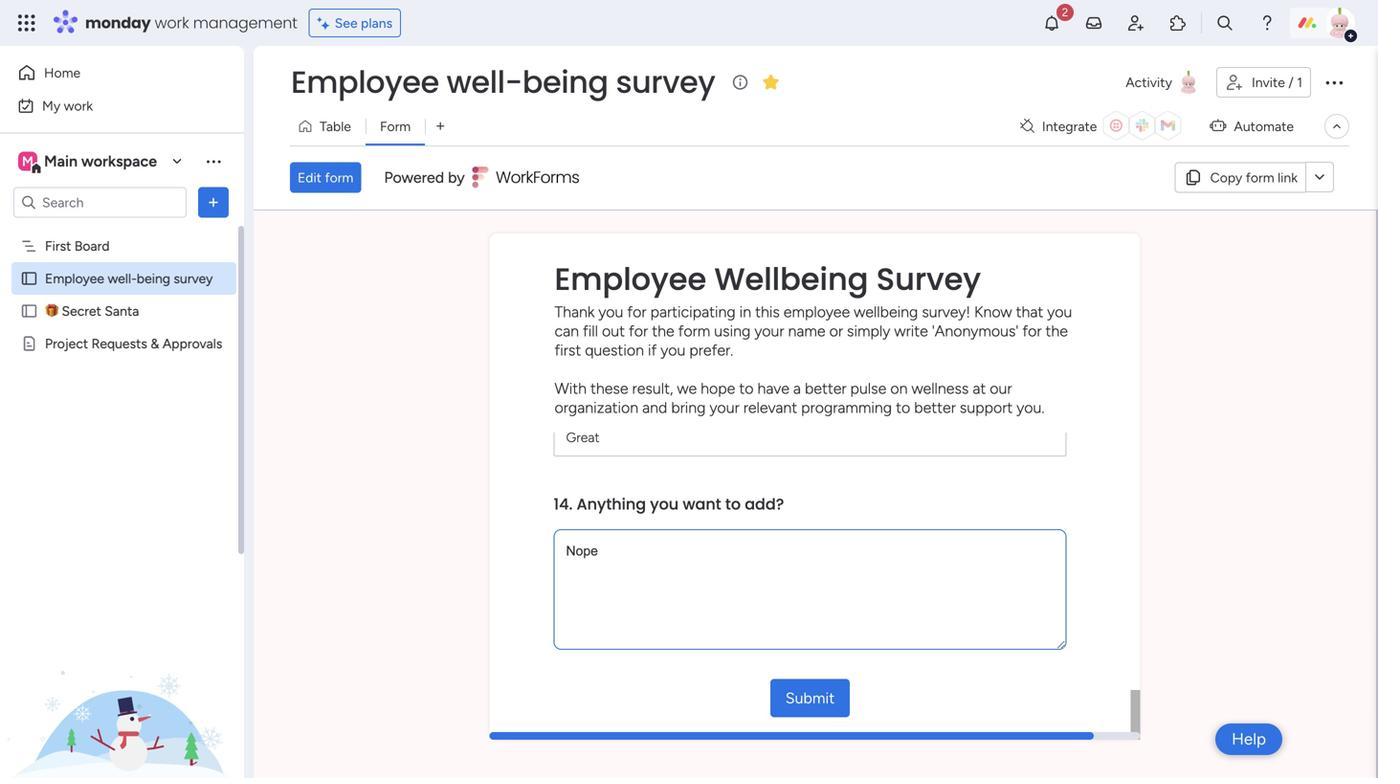 Task type: vqa. For each thing, say whether or not it's contained in the screenshot.
activity
yes



Task type: describe. For each thing, give the bounding box(es) containing it.
notifications image
[[1042, 13, 1062, 33]]

copy form link
[[1211, 169, 1298, 185]]

Employee well-being survey field
[[286, 61, 720, 103]]

main
[[44, 152, 78, 170]]

1
[[1297, 74, 1303, 90]]

form inside thank you for participating in this employee wellbeing survey! know that you can fill out for the form using your name or simply write 'anonymous' for the first question if you prefer.
[[678, 322, 711, 340]]

you inside group
[[650, 493, 679, 515]]

monday
[[85, 12, 151, 34]]

wellbeing
[[854, 303, 918, 321]]

we
[[677, 379, 697, 397]]

bring
[[671, 398, 706, 417]]

board
[[75, 238, 110, 254]]

with
[[555, 379, 587, 397]]

form
[[380, 118, 411, 134]]

you right that
[[1047, 303, 1072, 321]]

see plans button
[[309, 9, 401, 37]]

if
[[648, 341, 657, 359]]

form for copy
[[1246, 169, 1275, 185]]

edit form
[[298, 169, 354, 186]]

organization
[[555, 398, 639, 417]]

first board
[[45, 238, 110, 254]]

survey inside list box
[[174, 270, 213, 287]]

project
[[45, 336, 88, 352]]

with these result, we hope to have a better pulse on wellness at our organization and bring your relevant programming to better support you.
[[555, 379, 1045, 417]]

work for monday
[[155, 12, 189, 34]]

0 vertical spatial to
[[739, 379, 754, 397]]

public board image for employee well-being survey
[[20, 269, 38, 288]]

name
[[788, 322, 826, 340]]

hope
[[701, 379, 735, 397]]

your inside with these result, we hope to have a better pulse on wellness at our organization and bring your relevant programming to better support you.
[[710, 398, 740, 417]]

in
[[740, 303, 751, 321]]

your inside thank you for participating in this employee wellbeing survey! know that you can fill out for the form using your name or simply write 'anonymous' for the first question if you prefer.
[[755, 322, 784, 340]]

Search in workspace field
[[40, 191, 160, 213]]

none field inside form form
[[554, 418, 1067, 456]]

see plans
[[335, 15, 393, 31]]

being inside list box
[[137, 270, 170, 287]]

project requests & approvals
[[45, 336, 222, 352]]

powered by
[[384, 168, 465, 187]]

/
[[1289, 74, 1294, 90]]

to inside 14. anything you want to add? group
[[725, 493, 741, 515]]

santa
[[105, 303, 139, 319]]

collapse board header image
[[1330, 119, 1345, 134]]

for up question
[[627, 303, 647, 321]]

'anonymous'
[[932, 322, 1019, 340]]

submit button
[[770, 679, 850, 717]]

table
[[320, 118, 351, 134]]

and
[[642, 398, 667, 417]]

simply
[[847, 322, 891, 340]]

out
[[602, 322, 625, 340]]

you right "if"
[[661, 341, 686, 359]]

first
[[555, 341, 581, 359]]

have
[[758, 379, 790, 397]]

1 vertical spatial options image
[[204, 193, 223, 212]]

for down that
[[1023, 322, 1042, 340]]

wellness
[[912, 379, 969, 397]]

support
[[960, 398, 1013, 417]]

0 horizontal spatial well-
[[108, 270, 137, 287]]

0 vertical spatial survey
[[616, 61, 715, 103]]

add view image
[[437, 119, 444, 133]]

result,
[[632, 379, 673, 397]]

help
[[1232, 729, 1266, 749]]

invite / 1 button
[[1217, 67, 1311, 98]]

plans
[[361, 15, 393, 31]]

you.
[[1017, 398, 1045, 417]]

powered
[[384, 168, 444, 187]]

inbox image
[[1085, 13, 1104, 33]]

my
[[42, 98, 61, 114]]

my work button
[[11, 90, 206, 121]]

by
[[448, 168, 465, 187]]

14.
[[554, 493, 573, 515]]

thank you for participating in this employee wellbeing survey! know that you can fill out for the form using your name or simply write 'anonymous' for the first question if you prefer.
[[555, 303, 1072, 359]]

submit
[[786, 689, 835, 707]]

can
[[555, 322, 579, 340]]

that
[[1016, 303, 1044, 321]]

management
[[193, 12, 297, 34]]

select product image
[[17, 13, 36, 33]]

programming
[[801, 398, 892, 417]]

link
[[1278, 169, 1298, 185]]

this
[[755, 303, 780, 321]]

help image
[[1258, 13, 1277, 33]]

employee well-being survey inside list box
[[45, 270, 213, 287]]



Task type: locate. For each thing, give the bounding box(es) containing it.
main workspace
[[44, 152, 157, 170]]

show board description image
[[729, 73, 752, 92]]

add?
[[745, 493, 784, 515]]

write
[[894, 322, 928, 340]]

None field
[[554, 418, 1067, 456]]

2 vertical spatial to
[[725, 493, 741, 515]]

options image right 1
[[1323, 71, 1346, 94]]

lottie animation image
[[0, 585, 244, 778]]

14. Anything you want to add? text field
[[554, 529, 1067, 650]]

14. anything you want to add?
[[554, 493, 784, 515]]

your down hope
[[710, 398, 740, 417]]

fill
[[583, 322, 598, 340]]

work right monday
[[155, 12, 189, 34]]

1 horizontal spatial being
[[522, 61, 608, 103]]

0 horizontal spatial survey
[[174, 270, 213, 287]]

1 horizontal spatial your
[[755, 322, 784, 340]]

1 horizontal spatial survey
[[616, 61, 715, 103]]

14. anything you want to add? group
[[554, 479, 1067, 679]]

apps image
[[1169, 13, 1188, 33]]

thank
[[555, 303, 595, 321]]

well-
[[447, 61, 522, 103], [108, 270, 137, 287]]

activity
[[1126, 74, 1173, 90]]

survey left show board description image
[[616, 61, 715, 103]]

work for my
[[64, 98, 93, 114]]

requests
[[92, 336, 147, 352]]

2 horizontal spatial form
[[1246, 169, 1275, 185]]

you left want
[[650, 493, 679, 515]]

1 horizontal spatial work
[[155, 12, 189, 34]]

workspace selection element
[[18, 150, 160, 175]]

on
[[891, 379, 908, 397]]

work right my
[[64, 98, 93, 114]]

public board image
[[20, 269, 38, 288], [20, 302, 38, 320]]

workspace
[[81, 152, 157, 170]]

invite / 1
[[1252, 74, 1303, 90]]

🎁 secret santa
[[45, 303, 139, 319]]

edit form button
[[290, 162, 361, 193]]

0 vertical spatial your
[[755, 322, 784, 340]]

0 horizontal spatial the
[[652, 322, 674, 340]]

2 public board image from the top
[[20, 302, 38, 320]]

remove from favorites image
[[761, 72, 781, 91]]

1 public board image from the top
[[20, 269, 38, 288]]

1 horizontal spatial well-
[[447, 61, 522, 103]]

🎁
[[45, 303, 58, 319]]

integrate
[[1042, 118, 1097, 134]]

2 image
[[1057, 1, 1074, 22]]

know
[[974, 303, 1012, 321]]

options image down workspace options icon
[[204, 193, 223, 212]]

prefer.
[[690, 341, 733, 359]]

first
[[45, 238, 71, 254]]

better up the programming
[[805, 379, 847, 397]]

these
[[591, 379, 628, 397]]

lottie animation element
[[0, 585, 244, 778]]

form
[[1246, 169, 1275, 185], [325, 169, 354, 186], [678, 322, 711, 340]]

0 vertical spatial options image
[[1323, 71, 1346, 94]]

activity button
[[1118, 67, 1209, 98]]

copy
[[1211, 169, 1243, 185]]

participating
[[651, 303, 736, 321]]

you
[[599, 303, 624, 321], [1047, 303, 1072, 321], [661, 341, 686, 359], [650, 493, 679, 515]]

our
[[990, 379, 1012, 397]]

form form
[[254, 210, 1376, 778]]

the right 'anonymous'
[[1046, 322, 1068, 340]]

2 horizontal spatial employee
[[555, 258, 707, 300]]

list box containing first board
[[0, 226, 244, 618]]

0 horizontal spatial employee
[[45, 270, 104, 287]]

employee up table
[[291, 61, 439, 103]]

0 horizontal spatial work
[[64, 98, 93, 114]]

0 horizontal spatial better
[[805, 379, 847, 397]]

employee wellbeing survey
[[555, 258, 981, 300]]

wellbeing
[[715, 258, 869, 300]]

search everything image
[[1216, 13, 1235, 33]]

0 horizontal spatial form
[[325, 169, 354, 186]]

using
[[714, 322, 751, 340]]

dapulse integrations image
[[1020, 119, 1035, 134]]

the
[[652, 322, 674, 340], [1046, 322, 1068, 340]]

1 horizontal spatial the
[[1046, 322, 1068, 340]]

0 vertical spatial well-
[[447, 61, 522, 103]]

0 vertical spatial employee well-being survey
[[291, 61, 715, 103]]

progress bar inside form form
[[490, 732, 1094, 740]]

1 horizontal spatial better
[[914, 398, 956, 417]]

option
[[0, 229, 244, 233]]

want
[[683, 493, 721, 515]]

1 vertical spatial being
[[137, 270, 170, 287]]

1 vertical spatial to
[[896, 398, 911, 417]]

progress bar
[[490, 732, 1094, 740]]

workspace options image
[[204, 151, 223, 171]]

to down on
[[896, 398, 911, 417]]

copy form link button
[[1175, 162, 1306, 193]]

form left link
[[1246, 169, 1275, 185]]

better down wellness
[[914, 398, 956, 417]]

monday work management
[[85, 12, 297, 34]]

0 horizontal spatial your
[[710, 398, 740, 417]]

survey up approvals
[[174, 270, 213, 287]]

or
[[830, 322, 843, 340]]

workforms logo image
[[473, 162, 581, 193]]

survey!
[[922, 303, 971, 321]]

invite members image
[[1127, 13, 1146, 33]]

edit
[[298, 169, 322, 186]]

my work
[[42, 98, 93, 114]]

1 horizontal spatial employee
[[291, 61, 439, 103]]

1 vertical spatial your
[[710, 398, 740, 417]]

0 horizontal spatial being
[[137, 270, 170, 287]]

better
[[805, 379, 847, 397], [914, 398, 956, 417]]

invite
[[1252, 74, 1285, 90]]

a
[[793, 379, 801, 397]]

being
[[522, 61, 608, 103], [137, 270, 170, 287]]

employee well-being survey up santa
[[45, 270, 213, 287]]

to left have
[[739, 379, 754, 397]]

help button
[[1216, 724, 1283, 755]]

employee
[[291, 61, 439, 103], [555, 258, 707, 300], [45, 270, 104, 287]]

employee up out at the top of the page
[[555, 258, 707, 300]]

1 the from the left
[[652, 322, 674, 340]]

form down participating
[[678, 322, 711, 340]]

1 horizontal spatial employee well-being survey
[[291, 61, 715, 103]]

m
[[22, 153, 33, 169]]

0 vertical spatial public board image
[[20, 269, 38, 288]]

relevant
[[743, 398, 798, 417]]

for
[[627, 303, 647, 321], [629, 322, 648, 340], [1023, 322, 1042, 340]]

0 vertical spatial better
[[805, 379, 847, 397]]

survey
[[877, 258, 981, 300]]

form for edit
[[325, 169, 354, 186]]

1 vertical spatial survey
[[174, 270, 213, 287]]

approvals
[[163, 336, 222, 352]]

employee
[[784, 303, 850, 321]]

form button
[[366, 111, 425, 142]]

&
[[151, 336, 159, 352]]

1 vertical spatial well-
[[108, 270, 137, 287]]

1 horizontal spatial options image
[[1323, 71, 1346, 94]]

2 the from the left
[[1046, 322, 1068, 340]]

0 vertical spatial being
[[522, 61, 608, 103]]

public board image for 🎁 secret santa
[[20, 302, 38, 320]]

employee well-being survey up add view image
[[291, 61, 715, 103]]

table button
[[290, 111, 366, 142]]

question
[[585, 341, 644, 359]]

home
[[44, 65, 81, 81]]

for up "if"
[[629, 322, 648, 340]]

home button
[[11, 57, 206, 88]]

work inside button
[[64, 98, 93, 114]]

0 horizontal spatial employee well-being survey
[[45, 270, 213, 287]]

pulse
[[851, 379, 887, 397]]

you up out at the top of the page
[[599, 303, 624, 321]]

your
[[755, 322, 784, 340], [710, 398, 740, 417]]

anything
[[577, 493, 646, 515]]

employee well-being survey
[[291, 61, 715, 103], [45, 270, 213, 287]]

ruby anderson image
[[1325, 8, 1355, 38]]

options image
[[1323, 71, 1346, 94], [204, 193, 223, 212]]

employee down first board
[[45, 270, 104, 287]]

the up "if"
[[652, 322, 674, 340]]

automate
[[1234, 118, 1294, 134]]

see
[[335, 15, 358, 31]]

0 vertical spatial work
[[155, 12, 189, 34]]

secret
[[62, 303, 101, 319]]

list box
[[0, 226, 244, 618]]

survey
[[616, 61, 715, 103], [174, 270, 213, 287]]

autopilot image
[[1210, 113, 1227, 138]]

1 vertical spatial better
[[914, 398, 956, 417]]

your down this
[[755, 322, 784, 340]]

at
[[973, 379, 986, 397]]

1 vertical spatial public board image
[[20, 302, 38, 320]]

1 vertical spatial work
[[64, 98, 93, 114]]

1 horizontal spatial form
[[678, 322, 711, 340]]

workspace image
[[18, 151, 37, 172]]

1 vertical spatial employee well-being survey
[[45, 270, 213, 287]]

to right want
[[725, 493, 741, 515]]

0 horizontal spatial options image
[[204, 193, 223, 212]]

form right edit
[[325, 169, 354, 186]]

employee inside form form
[[555, 258, 707, 300]]



